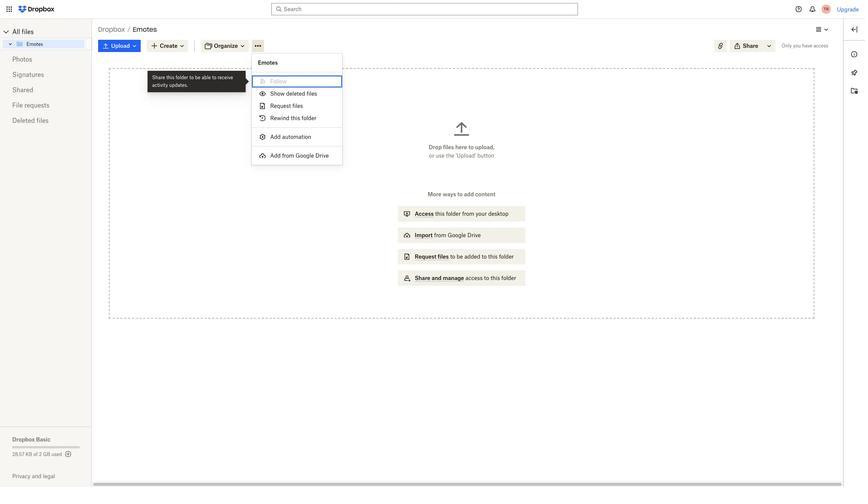 Task type: describe. For each thing, give the bounding box(es) containing it.
to left be
[[450, 254, 455, 260]]

upload,
[[475, 144, 495, 151]]

global header element
[[0, 0, 865, 19]]

drive for import from google drive
[[467, 232, 481, 239]]

google for add from google drive
[[296, 153, 314, 159]]

follow menu item
[[252, 76, 342, 88]]

of
[[33, 452, 38, 458]]

open details pane image
[[850, 25, 859, 34]]

here
[[455, 144, 467, 151]]

manage
[[443, 275, 464, 282]]

this right access
[[435, 211, 445, 217]]

share button
[[730, 40, 763, 52]]

28.57
[[12, 452, 24, 458]]

deleted
[[286, 90, 305, 97]]

upgrade link
[[837, 6, 859, 12]]

privacy and legal
[[12, 474, 55, 480]]

requests
[[24, 102, 49, 109]]

kb
[[26, 452, 32, 458]]

add automation
[[270, 134, 311, 140]]

button
[[477, 153, 494, 159]]

1 horizontal spatial emotes
[[133, 26, 157, 33]]

privacy
[[12, 474, 30, 480]]

this down request files to be added to this folder
[[491, 275, 500, 282]]

only you have access
[[782, 43, 828, 49]]

/
[[127, 26, 130, 33]]

this inside "menu item"
[[291, 115, 300, 121]]

google for import from google drive
[[448, 232, 466, 239]]

import from google drive
[[415, 232, 481, 239]]

dropbox / emotes
[[98, 26, 157, 33]]

28.57 kb of 2 gb used
[[12, 452, 62, 458]]

only
[[782, 43, 792, 49]]

show deleted files menu item
[[252, 88, 342, 100]]

file requests link
[[12, 98, 80, 113]]

folder inside "menu item"
[[302, 115, 316, 121]]

deleted
[[12, 117, 35, 125]]

basic
[[36, 437, 50, 443]]

this right added at the bottom of page
[[488, 254, 498, 260]]

add from google drive menu item
[[252, 150, 342, 162]]

all
[[12, 28, 20, 36]]

files for request files to be added to this folder
[[438, 254, 449, 260]]

added
[[464, 254, 480, 260]]

emotes link
[[16, 39, 85, 49]]

to down request files to be added to this folder
[[484, 275, 489, 282]]

shared link
[[12, 82, 80, 98]]

drive for add from google drive
[[315, 153, 329, 159]]

open activity image
[[850, 87, 859, 96]]

add for add from google drive
[[270, 153, 281, 159]]

files for all files
[[22, 28, 34, 36]]

add for add automation
[[270, 134, 281, 140]]

your
[[476, 211, 487, 217]]

access this folder from your desktop
[[415, 211, 509, 217]]

rewind this folder
[[270, 115, 316, 121]]

add
[[464, 191, 474, 198]]

open information panel image
[[850, 50, 859, 59]]

files for deleted files
[[37, 117, 49, 125]]

you
[[793, 43, 801, 49]]

request files
[[270, 103, 303, 109]]

share for share
[[743, 43, 758, 49]]

more
[[428, 191, 441, 198]]

be
[[457, 254, 463, 260]]

add from google drive
[[270, 153, 329, 159]]

request for request files
[[270, 103, 291, 109]]

request files to be added to this folder
[[415, 254, 514, 260]]

dropbox basic
[[12, 437, 50, 443]]



Task type: locate. For each thing, give the bounding box(es) containing it.
2 horizontal spatial emotes
[[258, 59, 278, 66]]

access for manage
[[465, 275, 483, 282]]

from inside menu item
[[282, 153, 294, 159]]

0 horizontal spatial access
[[465, 275, 483, 282]]

add automation menu item
[[252, 131, 342, 143]]

0 vertical spatial dropbox
[[98, 26, 125, 33]]

and
[[432, 275, 441, 282], [32, 474, 41, 480]]

request files menu item
[[252, 100, 342, 112]]

have
[[802, 43, 812, 49]]

or
[[429, 153, 434, 159]]

files up the
[[443, 144, 454, 151]]

access
[[415, 211, 434, 217]]

dropbox left the /
[[98, 26, 125, 33]]

0 vertical spatial share
[[743, 43, 758, 49]]

ways
[[443, 191, 456, 198]]

access right have
[[814, 43, 828, 49]]

1 vertical spatial emotes
[[26, 41, 43, 47]]

1 vertical spatial and
[[32, 474, 41, 480]]

share
[[743, 43, 758, 49], [415, 275, 430, 282]]

files for drop files here to upload, or use the 'upload' button
[[443, 144, 454, 151]]

0 horizontal spatial from
[[282, 153, 294, 159]]

open pinned items image
[[850, 68, 859, 77]]

0 vertical spatial from
[[282, 153, 294, 159]]

drive down add automation menu item
[[315, 153, 329, 159]]

all files link
[[12, 26, 92, 38]]

drive
[[315, 153, 329, 159], [467, 232, 481, 239]]

access right manage
[[465, 275, 483, 282]]

google
[[296, 153, 314, 159], [448, 232, 466, 239]]

files inside drop files here to upload, or use the 'upload' button
[[443, 144, 454, 151]]

2 horizontal spatial from
[[462, 211, 474, 217]]

1 horizontal spatial drive
[[467, 232, 481, 239]]

1 vertical spatial add
[[270, 153, 281, 159]]

emotes up the follow
[[258, 59, 278, 66]]

drive up added at the bottom of page
[[467, 232, 481, 239]]

show deleted files
[[270, 90, 317, 97]]

dropbox for dropbox / emotes
[[98, 26, 125, 33]]

add down rewind
[[270, 134, 281, 140]]

import
[[415, 232, 433, 239]]

1 vertical spatial google
[[448, 232, 466, 239]]

'upload'
[[456, 153, 476, 159]]

file
[[12, 102, 23, 109]]

files right 'deleted' at the top left of page
[[307, 90, 317, 97]]

google inside menu item
[[296, 153, 314, 159]]

request for request files to be added to this folder
[[415, 254, 436, 260]]

request down import
[[415, 254, 436, 260]]

drive inside menu item
[[315, 153, 329, 159]]

0 horizontal spatial request
[[270, 103, 291, 109]]

this
[[291, 115, 300, 121], [435, 211, 445, 217], [488, 254, 498, 260], [491, 275, 500, 282]]

signatures
[[12, 71, 44, 79]]

share for share and manage access to this folder
[[415, 275, 430, 282]]

google inside more ways to add content element
[[448, 232, 466, 239]]

1 vertical spatial dropbox
[[12, 437, 35, 443]]

1 horizontal spatial dropbox
[[98, 26, 125, 33]]

dropbox link
[[98, 25, 125, 34]]

deleted files link
[[12, 113, 80, 128]]

and inside more ways to add content element
[[432, 275, 441, 282]]

from down add automation
[[282, 153, 294, 159]]

shared
[[12, 86, 33, 94]]

more ways to add content element
[[396, 190, 527, 294]]

google up be
[[448, 232, 466, 239]]

drive inside more ways to add content element
[[467, 232, 481, 239]]

2 add from the top
[[270, 153, 281, 159]]

request inside more ways to add content element
[[415, 254, 436, 260]]

from left your
[[462, 211, 474, 217]]

all files tree
[[1, 26, 92, 50]]

deleted files
[[12, 117, 49, 125]]

1 vertical spatial access
[[465, 275, 483, 282]]

used
[[51, 452, 62, 458]]

0 horizontal spatial dropbox
[[12, 437, 35, 443]]

files
[[22, 28, 34, 36], [307, 90, 317, 97], [292, 103, 303, 109], [37, 117, 49, 125], [443, 144, 454, 151], [438, 254, 449, 260]]

drop files here to upload, or use the 'upload' button
[[429, 144, 495, 159]]

this down request files menu item
[[291, 115, 300, 121]]

to
[[468, 144, 474, 151], [457, 191, 463, 198], [450, 254, 455, 260], [482, 254, 487, 260], [484, 275, 489, 282]]

1 horizontal spatial google
[[448, 232, 466, 239]]

more ways to add content
[[428, 191, 496, 198]]

dropbox for dropbox basic
[[12, 437, 35, 443]]

and for legal
[[32, 474, 41, 480]]

photos
[[12, 56, 32, 63]]

folder
[[302, 115, 316, 121], [446, 211, 461, 217], [499, 254, 514, 260], [501, 275, 516, 282]]

file requests
[[12, 102, 49, 109]]

from for import from google drive
[[434, 232, 446, 239]]

from
[[282, 153, 294, 159], [462, 211, 474, 217], [434, 232, 446, 239]]

files inside more ways to add content element
[[438, 254, 449, 260]]

automation
[[282, 134, 311, 140]]

0 vertical spatial and
[[432, 275, 441, 282]]

from for add from google drive
[[282, 153, 294, 159]]

drop
[[429, 144, 442, 151]]

0 vertical spatial emotes
[[133, 26, 157, 33]]

files left be
[[438, 254, 449, 260]]

files inside "link"
[[22, 28, 34, 36]]

1 vertical spatial request
[[415, 254, 436, 260]]

1 add from the top
[[270, 134, 281, 140]]

emotes
[[133, 26, 157, 33], [26, 41, 43, 47], [258, 59, 278, 66]]

google down add automation menu item
[[296, 153, 314, 159]]

access
[[814, 43, 828, 49], [465, 275, 483, 282]]

show
[[270, 90, 285, 97]]

signatures link
[[12, 67, 80, 82]]

0 horizontal spatial google
[[296, 153, 314, 159]]

0 horizontal spatial emotes
[[26, 41, 43, 47]]

to inside drop files here to upload, or use the 'upload' button
[[468, 144, 474, 151]]

0 horizontal spatial share
[[415, 275, 430, 282]]

content
[[475, 191, 496, 198]]

all files
[[12, 28, 34, 36]]

rewind this folder menu item
[[252, 112, 342, 125]]

2
[[39, 452, 42, 458]]

1 horizontal spatial access
[[814, 43, 828, 49]]

0 vertical spatial drive
[[315, 153, 329, 159]]

0 horizontal spatial and
[[32, 474, 41, 480]]

emotes down all files
[[26, 41, 43, 47]]

dropbox
[[98, 26, 125, 33], [12, 437, 35, 443]]

access inside more ways to add content element
[[465, 275, 483, 282]]

request inside request files menu item
[[270, 103, 291, 109]]

to right here
[[468, 144, 474, 151]]

2 vertical spatial emotes
[[258, 59, 278, 66]]

files down file requests "link"
[[37, 117, 49, 125]]

to right added at the bottom of page
[[482, 254, 487, 260]]

get more space image
[[63, 450, 73, 460]]

share inside more ways to add content element
[[415, 275, 430, 282]]

rewind
[[270, 115, 289, 121]]

1 vertical spatial drive
[[467, 232, 481, 239]]

share and manage access to this folder
[[415, 275, 516, 282]]

use
[[436, 153, 445, 159]]

emotes right the /
[[133, 26, 157, 33]]

the
[[446, 153, 454, 159]]

0 vertical spatial add
[[270, 134, 281, 140]]

0 vertical spatial google
[[296, 153, 314, 159]]

gb
[[43, 452, 50, 458]]

to left add
[[457, 191, 463, 198]]

request
[[270, 103, 291, 109], [415, 254, 436, 260]]

dropbox logo - go to the homepage image
[[15, 3, 57, 15]]

1 horizontal spatial share
[[743, 43, 758, 49]]

desktop
[[488, 211, 509, 217]]

and left manage
[[432, 275, 441, 282]]

share left only
[[743, 43, 758, 49]]

2 vertical spatial from
[[434, 232, 446, 239]]

access for have
[[814, 43, 828, 49]]

from right import
[[434, 232, 446, 239]]

request up rewind
[[270, 103, 291, 109]]

1 horizontal spatial request
[[415, 254, 436, 260]]

share left manage
[[415, 275, 430, 282]]

files down show deleted files menu item
[[292, 103, 303, 109]]

dropbox up 28.57
[[12, 437, 35, 443]]

files right all
[[22, 28, 34, 36]]

1 horizontal spatial and
[[432, 275, 441, 282]]

1 horizontal spatial from
[[434, 232, 446, 239]]

1 vertical spatial share
[[415, 275, 430, 282]]

legal
[[43, 474, 55, 480]]

files for request files
[[292, 103, 303, 109]]

privacy and legal link
[[12, 474, 92, 480]]

upgrade
[[837, 6, 859, 12]]

0 horizontal spatial drive
[[315, 153, 329, 159]]

0 vertical spatial access
[[814, 43, 828, 49]]

follow
[[270, 78, 287, 85]]

add
[[270, 134, 281, 140], [270, 153, 281, 159]]

1 vertical spatial from
[[462, 211, 474, 217]]

0 vertical spatial request
[[270, 103, 291, 109]]

photos link
[[12, 52, 80, 67]]

add down add automation
[[270, 153, 281, 159]]

emotes inside emotes link
[[26, 41, 43, 47]]

and for manage
[[432, 275, 441, 282]]

share inside button
[[743, 43, 758, 49]]

and left legal
[[32, 474, 41, 480]]



Task type: vqa. For each thing, say whether or not it's contained in the screenshot.
the topmost "PDF"
no



